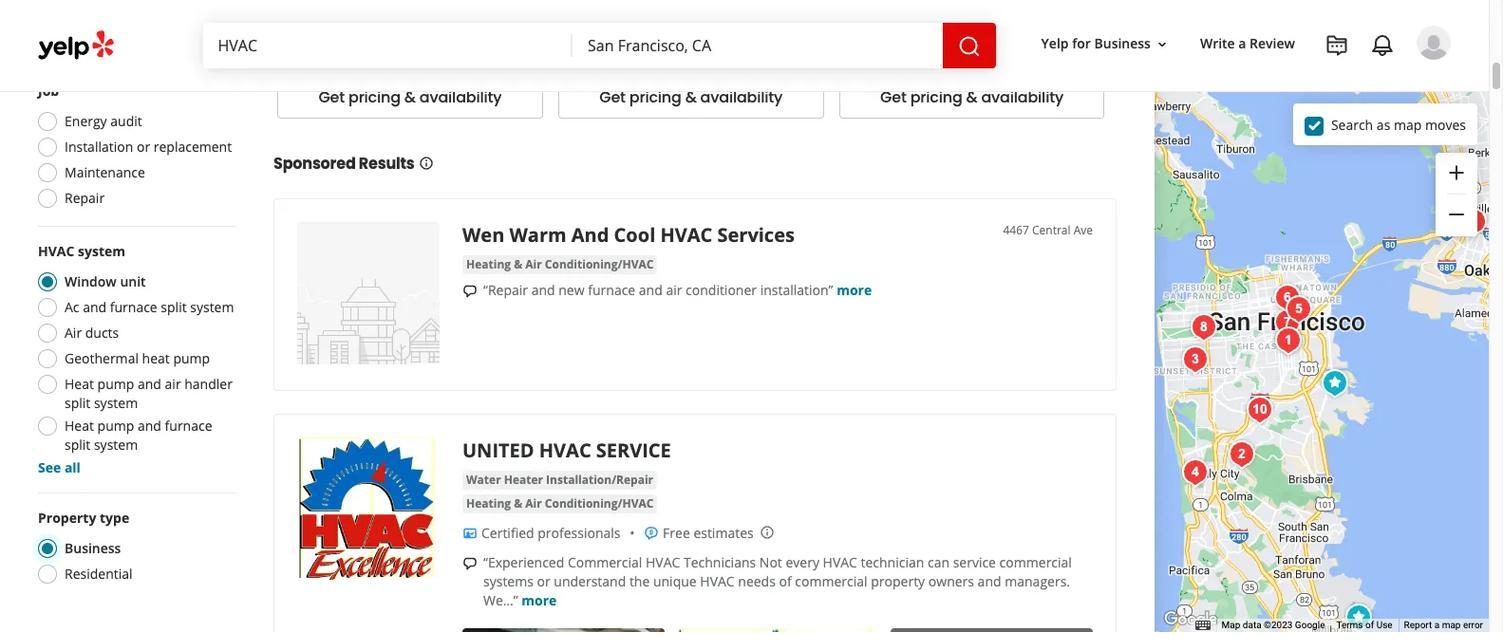 Task type: vqa. For each thing, say whether or not it's contained in the screenshot.
Maria W. image
no



Task type: locate. For each thing, give the bounding box(es) containing it.
system up heat pump and furnace split system
[[94, 394, 138, 412]]

heating for 1st 16 verified v2 icon's 'verified license' button
[[398, 12, 440, 28]]

availability up 16 info v2 image
[[420, 87, 502, 109]]

1 horizontal spatial 16 verified v2 image
[[839, 12, 855, 27]]

1 get pricing & availability button from the left
[[277, 77, 543, 119]]

heating & air conditioning/hvac button for "water heater installation/repair" link
[[463, 495, 658, 514]]

1 vertical spatial heating & air conditioning/hvac link
[[463, 495, 658, 514]]

pump down heat pump and air handler split system
[[97, 417, 134, 435]]

1 horizontal spatial get pricing & availability
[[600, 87, 783, 109]]

option group
[[32, 82, 236, 214], [32, 242, 236, 478], [32, 509, 236, 590]]

furnace down unit in the top of the page
[[110, 298, 157, 316]]

get pricing & availability button down find field
[[277, 77, 543, 119]]

1 none field from the left
[[218, 35, 558, 56]]

1 vertical spatial water
[[466, 472, 501, 488]]

3 get pricing & availability from the left
[[881, 87, 1064, 109]]

air left conditioner
[[666, 281, 682, 299]]

0 vertical spatial more
[[837, 281, 872, 299]]

service
[[596, 438, 671, 463]]

data
[[1243, 620, 1262, 631]]

& inside united hvac service water heater installation/repair heating & air conditioning/hvac
[[514, 496, 523, 512]]

heating inside wen warm and cool hvac services heating & air conditioning/hvac
[[466, 256, 511, 272]]

system down heat pump and air handler split system
[[94, 436, 138, 454]]

business up residential
[[65, 540, 121, 558]]

pricing down find field
[[349, 87, 401, 109]]

3 verified license button from the left
[[858, 10, 948, 28]]

1 vertical spatial commercial
[[795, 573, 868, 591]]

property
[[871, 573, 925, 591]]

and right ac
[[83, 298, 107, 316]]

4467
[[1004, 222, 1030, 238]]

heating & air conditioning/hvac button for wen warm and cool hvac services link on the top of page
[[463, 255, 658, 274]]

1 heating & air conditioning/hvac link from the top
[[463, 255, 658, 274]]

heating & air conditioning/hvac button down water heater installation/repair button
[[463, 495, 658, 514]]

verified license button for 16 verified v2 image
[[577, 10, 667, 28]]

1 vertical spatial option group
[[32, 242, 236, 478]]

hvac inside wen warm and cool hvac services heating & air conditioning/hvac
[[661, 222, 713, 248]]

3 availability from the left
[[982, 87, 1064, 109]]

verified license for 1st 16 verified v2 icon's 'verified license' button
[[296, 12, 386, 28]]

apollo heating & ventilating image
[[1242, 391, 1280, 429]]

heating down wen
[[466, 256, 511, 272]]

yelp
[[1042, 35, 1069, 53]]

pump inside heat pump and air handler split system
[[97, 375, 134, 393]]

system inside heat pump and air handler split system
[[94, 394, 138, 412]]

1 vertical spatial or
[[537, 573, 551, 591]]

air up near field
[[735, 12, 750, 28]]

united hvac service water heater installation/repair heating & air conditioning/hvac
[[463, 438, 671, 512]]

0 vertical spatial water
[[666, 29, 698, 45]]

more link
[[837, 281, 872, 299], [522, 592, 557, 610]]

installation
[[65, 138, 133, 156]]

3 get pricing & availability button from the left
[[839, 77, 1105, 119]]

heat pump and air handler split system
[[65, 375, 233, 412]]

get pricing & availability button down search icon
[[839, 77, 1105, 119]]

1 vertical spatial a
[[1435, 620, 1440, 631]]

audit
[[110, 112, 142, 130]]

2 verified license from the left
[[577, 12, 667, 28]]

2 get pricing & availability button from the left
[[558, 77, 824, 119]]

0 horizontal spatial get pricing & availability
[[319, 87, 502, 109]]

water heater installation/repair link
[[463, 471, 657, 490]]

write a review link
[[1193, 27, 1303, 61]]

2 get pricing & availability from the left
[[600, 87, 783, 109]]

get pricing & availability button for 1st 16 verified v2 icon
[[277, 77, 543, 119]]

or down the audit
[[137, 138, 150, 156]]

get pricing & availability button down electricians
[[558, 77, 824, 119]]

map
[[1222, 620, 1241, 631]]

atlas heating image
[[1455, 203, 1493, 241]]

sponsored
[[274, 153, 356, 175]]

0 horizontal spatial air
[[165, 375, 181, 393]]

system up handler
[[190, 298, 234, 316]]

hvac up window on the left of page
[[38, 242, 74, 260]]

0 vertical spatial commercial
[[1000, 554, 1072, 572]]

2 get from the left
[[600, 87, 626, 109]]

keyboard shortcuts image
[[1196, 622, 1211, 631]]

heating up electricians
[[679, 12, 721, 28]]

1 vertical spatial heating & air conditioning/hvac button
[[463, 495, 658, 514]]

property
[[38, 509, 96, 527]]

building efficiency image
[[1185, 308, 1223, 346]]

1 horizontal spatial commercial
[[1000, 554, 1072, 572]]

pump up handler
[[173, 350, 210, 368]]

1 get from the left
[[319, 87, 345, 109]]

16 speech v2 image for "repair and new furnace and air conditioner installation"
[[463, 284, 478, 299]]

1 horizontal spatial pricing
[[630, 87, 682, 109]]

get pricing & availability for 1st 16 verified v2 icon
[[319, 87, 502, 109]]

2 horizontal spatial verified license
[[858, 12, 948, 28]]

split inside heat pump and furnace split system
[[65, 436, 91, 454]]

central
[[1033, 222, 1071, 238]]

and down heat
[[138, 375, 161, 393]]

pricing
[[349, 87, 401, 109], [630, 87, 682, 109], [911, 87, 963, 109]]

2 horizontal spatial furnace
[[588, 281, 636, 299]]

availability down near field
[[701, 87, 783, 109]]

water inside heating & air conditioning/hvac, water heater installation/repair, electricians
[[666, 29, 698, 45]]

1 verified license button from the left
[[296, 10, 386, 28]]

hvac up "water heater installation/repair" link
[[539, 438, 591, 463]]

availability for 1st 16 verified v2 icon get pricing & availability button
[[420, 87, 502, 109]]

1 verified license from the left
[[296, 12, 386, 28]]

more link for "repair and new furnace and air conditioner installation"
[[837, 281, 872, 299]]

0 horizontal spatial 16 verified v2 image
[[277, 12, 293, 27]]

1 horizontal spatial air
[[666, 281, 682, 299]]

0 horizontal spatial business
[[65, 540, 121, 558]]

2 heating & air conditioning/hvac link from the top
[[463, 495, 658, 514]]

and inside heat pump and furnace split system
[[138, 417, 161, 435]]

heating inside heating & air conditioning/hvac, water heater installation/repair, electricians
[[679, 12, 721, 28]]

3 verified from the left
[[858, 12, 903, 28]]

1 heating & air conditioning/hvac from the left
[[277, 12, 469, 45]]

the
[[630, 573, 650, 591]]

get pricing & availability button for 16 verified v2 image
[[558, 77, 824, 119]]

1 option group from the top
[[32, 82, 236, 214]]

pricing down electricians
[[630, 87, 682, 109]]

user actions element
[[1026, 24, 1478, 141]]

heating & air conditioning/hvac button
[[463, 255, 658, 274], [463, 495, 658, 514]]

info icon image
[[760, 525, 775, 540], [760, 525, 775, 540]]

0 horizontal spatial none field
[[218, 35, 558, 56]]

0 vertical spatial heating & air conditioning/hvac button
[[463, 255, 658, 274]]

1 vertical spatial map
[[1443, 620, 1461, 631]]

search image
[[958, 35, 981, 58]]

0 horizontal spatial get pricing & availability button
[[277, 77, 543, 119]]

geothermal heat pump
[[65, 350, 210, 368]]

2 16 speech v2 image from the top
[[463, 556, 478, 571]]

0 horizontal spatial verified
[[296, 12, 341, 28]]

air inside heat pump and air handler split system
[[165, 375, 181, 393]]

ac
[[65, 298, 79, 316]]

virtual
[[50, 24, 87, 40]]

1 availability from the left
[[420, 87, 502, 109]]

heating & air conditioning/hvac link up new
[[463, 255, 658, 274]]

business left '16 chevron down v2' icon
[[1095, 35, 1151, 53]]

water heater installation/repair button
[[463, 471, 657, 490]]

3 pricing from the left
[[911, 87, 963, 109]]

split down geothermal
[[65, 394, 91, 412]]

a right report
[[1435, 620, 1440, 631]]

0 horizontal spatial availability
[[420, 87, 502, 109]]

1 horizontal spatial verified
[[577, 12, 622, 28]]

ducts
[[85, 324, 119, 342]]

1 vertical spatial heat
[[65, 417, 94, 435]]

16 certified professionals v2 image
[[463, 526, 478, 541]]

Find text field
[[218, 35, 558, 56]]

2 availability from the left
[[701, 87, 783, 109]]

1 vertical spatial more
[[522, 592, 557, 610]]

1 horizontal spatial more link
[[837, 281, 872, 299]]

get pricing & availability down find field
[[319, 87, 502, 109]]

heat
[[142, 350, 170, 368]]

0 horizontal spatial or
[[137, 138, 150, 156]]

1 horizontal spatial get pricing & availability button
[[558, 77, 824, 119]]

heating & air conditioning/hvac button up new
[[463, 255, 658, 274]]

or
[[137, 138, 150, 156], [537, 573, 551, 591]]

1 horizontal spatial furnace
[[165, 417, 212, 435]]

0 horizontal spatial verified license button
[[296, 10, 386, 28]]

heating inside united hvac service water heater installation/repair heating & air conditioning/hvac
[[466, 496, 511, 512]]

commercial
[[1000, 554, 1072, 572], [795, 573, 868, 591]]

furnace inside heat pump and furnace split system
[[165, 417, 212, 435]]

heat up "all"
[[65, 417, 94, 435]]

2 horizontal spatial pricing
[[911, 87, 963, 109]]

1 16 verified v2 image from the left
[[277, 12, 293, 27]]

warm
[[510, 222, 567, 248]]

heating up find field
[[398, 12, 440, 28]]

1 horizontal spatial business
[[1095, 35, 1151, 53]]

system
[[78, 242, 125, 260], [190, 298, 234, 316], [94, 394, 138, 412], [94, 436, 138, 454]]

1 heating & air conditioning/hvac button from the top
[[463, 255, 658, 274]]

get pricing & availability button for first 16 verified v2 icon from the right
[[839, 77, 1105, 119]]

1 horizontal spatial water
[[666, 29, 698, 45]]

united hvac service image
[[297, 438, 440, 580]]

more link right the installation" at the top right
[[837, 281, 872, 299]]

1 verified from the left
[[296, 12, 341, 28]]

1 horizontal spatial heating & air conditioning/hvac
[[839, 12, 1031, 45]]

verified for first 16 verified v2 icon from the right
[[858, 12, 903, 28]]

1 16 speech v2 image from the top
[[463, 284, 478, 299]]

get pricing & availability button
[[277, 77, 543, 119], [558, 77, 824, 119], [839, 77, 1105, 119]]

0 horizontal spatial license
[[344, 12, 386, 28]]

heat inside heat pump and air handler split system
[[65, 375, 94, 393]]

1 vertical spatial split
[[65, 394, 91, 412]]

1 vertical spatial 16 speech v2 image
[[463, 556, 478, 571]]

1 horizontal spatial of
[[1366, 620, 1375, 631]]

2 vertical spatial pump
[[97, 417, 134, 435]]

16 verified v2 image
[[277, 12, 293, 27], [839, 12, 855, 27]]

1 pricing from the left
[[349, 87, 401, 109]]

and inside '"experienced commercial hvac technicians not every hvac technician can service commercial systems or understand the unique hvac needs of commercial property owners and managers. we…"'
[[978, 573, 1002, 591]]

air down ac
[[65, 324, 82, 342]]

1 vertical spatial heater
[[504, 472, 543, 488]]

heating up 16 certified professionals v2 image
[[466, 496, 511, 512]]

map right as
[[1394, 115, 1422, 133]]

2 vertical spatial option group
[[32, 509, 236, 590]]

repair
[[65, 189, 105, 207]]

None field
[[218, 35, 558, 56], [588, 35, 928, 56]]

and down wen warm and cool hvac services heating & air conditioning/hvac
[[639, 281, 663, 299]]

3 option group from the top
[[32, 509, 236, 590]]

air inside heating & air conditioning/hvac, water heater installation/repair, electricians
[[735, 12, 750, 28]]

air up certified professionals at the left bottom of the page
[[526, 496, 542, 512]]

0 horizontal spatial of
[[779, 573, 792, 591]]

0 vertical spatial more link
[[837, 281, 872, 299]]

0 vertical spatial heater
[[701, 29, 737, 45]]

1 license from the left
[[344, 12, 386, 28]]

more down systems at left
[[522, 592, 557, 610]]

system inside heat pump and furnace split system
[[94, 436, 138, 454]]

air down heat
[[165, 375, 181, 393]]

or down the "experienced
[[537, 573, 551, 591]]

and inside heat pump and air handler split system
[[138, 375, 161, 393]]

license
[[344, 12, 386, 28], [625, 12, 667, 28], [906, 12, 948, 28]]

0 horizontal spatial water
[[466, 472, 501, 488]]

1 vertical spatial more link
[[522, 592, 557, 610]]

1 horizontal spatial or
[[537, 573, 551, 591]]

can
[[928, 554, 950, 572]]

and down heat pump and air handler split system
[[138, 417, 161, 435]]

1 get pricing & availability from the left
[[319, 87, 502, 109]]

split up "all"
[[65, 436, 91, 454]]

2 horizontal spatial verified
[[858, 12, 903, 28]]

get
[[319, 87, 345, 109], [600, 87, 626, 109], [881, 87, 907, 109]]

2 pricing from the left
[[630, 87, 682, 109]]

conditioning/hvac inside wen warm and cool hvac services heating & air conditioning/hvac
[[545, 256, 654, 272]]

1 horizontal spatial license
[[625, 12, 667, 28]]

heating & air conditioning/hvac
[[277, 12, 469, 45], [839, 12, 1031, 45]]

maintenance
[[65, 163, 145, 181]]

air up find field
[[454, 12, 469, 28]]

0 horizontal spatial heater
[[504, 472, 543, 488]]

16 speech v2 image
[[463, 284, 478, 299], [463, 556, 478, 571]]

air down warm
[[526, 256, 542, 272]]

& inside wen warm and cool hvac services heating & air conditioning/hvac
[[514, 256, 523, 272]]

1 horizontal spatial none field
[[588, 35, 928, 56]]

business inside button
[[1095, 35, 1151, 53]]

2 vertical spatial split
[[65, 436, 91, 454]]

1 horizontal spatial a
[[1435, 620, 1440, 631]]

of left use
[[1366, 620, 1375, 631]]

2 16 verified v2 image from the left
[[839, 12, 855, 27]]

2 horizontal spatial get pricing & availability
[[881, 87, 1064, 109]]

of down not
[[779, 573, 792, 591]]

0 horizontal spatial map
[[1394, 115, 1422, 133]]

map left error in the right of the page
[[1443, 620, 1461, 631]]

0 vertical spatial 16 speech v2 image
[[463, 284, 478, 299]]

1 horizontal spatial heater
[[701, 29, 737, 45]]

2 horizontal spatial availability
[[982, 87, 1064, 109]]

heater inside united hvac service water heater installation/repair heating & air conditioning/hvac
[[504, 472, 543, 488]]

0 vertical spatial air
[[666, 281, 682, 299]]

option group containing job
[[32, 82, 236, 214]]

0 vertical spatial map
[[1394, 115, 1422, 133]]

pricing for 1st 16 verified v2 icon's 'verified license' button
[[349, 87, 401, 109]]

heat down geothermal
[[65, 375, 94, 393]]

installation or replacement
[[65, 138, 232, 156]]

2 horizontal spatial verified license button
[[858, 10, 948, 28]]

pump inside heat pump and furnace split system
[[97, 417, 134, 435]]

16 info v2 image
[[418, 156, 434, 171]]

2 verified from the left
[[577, 12, 622, 28]]

furnace
[[588, 281, 636, 299], [110, 298, 157, 316], [165, 417, 212, 435]]

every
[[786, 554, 820, 572]]

map
[[1394, 115, 1422, 133], [1443, 620, 1461, 631]]

2 horizontal spatial get pricing & availability button
[[839, 77, 1105, 119]]

terms of use link
[[1337, 620, 1393, 631]]

pricing for 'verified license' button related to first 16 verified v2 icon from the right
[[911, 87, 963, 109]]

1 horizontal spatial map
[[1443, 620, 1461, 631]]

0 vertical spatial heat
[[65, 375, 94, 393]]

0 vertical spatial heating & air conditioning/hvac link
[[463, 255, 658, 274]]

16 chevron down v2 image
[[1155, 37, 1170, 52]]

2 horizontal spatial get
[[881, 87, 907, 109]]

service
[[953, 554, 996, 572]]

get for get pricing & availability button associated with first 16 verified v2 icon from the right
[[881, 87, 907, 109]]

None search field
[[203, 23, 1000, 68]]

0 vertical spatial of
[[779, 573, 792, 591]]

consultations
[[90, 24, 166, 40]]

water right conditioning/hvac,
[[666, 29, 698, 45]]

1 horizontal spatial availability
[[701, 87, 783, 109]]

air
[[666, 281, 682, 299], [165, 375, 181, 393]]

2 heating & air conditioning/hvac from the left
[[839, 12, 1031, 45]]

heating & air conditioning/hvac link
[[463, 255, 658, 274], [463, 495, 658, 514]]

"experienced
[[484, 554, 564, 572]]

terms
[[1337, 620, 1364, 631]]

furnace down handler
[[165, 417, 212, 435]]

a inside 'link'
[[1239, 35, 1247, 53]]

more link for "experienced commercial hvac technicians not every hvac technician can service commercial systems or understand the unique hvac needs of commercial property owners and managers. we…"
[[522, 592, 557, 610]]

availability down "yelp"
[[982, 87, 1064, 109]]

0 vertical spatial pump
[[173, 350, 210, 368]]

business
[[1095, 35, 1151, 53], [65, 540, 121, 558]]

heating up search icon
[[960, 12, 1002, 28]]

16 speech v2 image down 16 certified professionals v2 image
[[463, 556, 478, 571]]

hvac inside united hvac service water heater installation/repair heating & air conditioning/hvac
[[539, 438, 591, 463]]

3 verified license from the left
[[858, 12, 948, 28]]

air inside wen warm and cool hvac services heating & air conditioning/hvac
[[526, 256, 542, 272]]

pricing down search icon
[[911, 87, 963, 109]]

0 horizontal spatial a
[[1239, 35, 1247, 53]]

a for write
[[1239, 35, 1247, 53]]

a right write
[[1239, 35, 1247, 53]]

2 none field from the left
[[588, 35, 928, 56]]

2 option group from the top
[[32, 242, 236, 478]]

commercial up managers.
[[1000, 554, 1072, 572]]

more link down systems at left
[[522, 592, 557, 610]]

heating & air conditioning/hvac link for wen warm and cool hvac services link on the top of page
[[463, 255, 658, 274]]

1 horizontal spatial verified license
[[577, 12, 667, 28]]

hvac right 'cool'
[[661, 222, 713, 248]]

dennis's heating & cooling image
[[1317, 364, 1355, 402]]

air flow pros heating and air conditioning image
[[1270, 322, 1308, 360], [1270, 322, 1308, 360]]

get pricing & availability
[[319, 87, 502, 109], [600, 87, 783, 109], [881, 87, 1064, 109]]

verified for 16 verified v2 image
[[577, 12, 622, 28]]

and
[[532, 281, 555, 299], [639, 281, 663, 299], [83, 298, 107, 316], [138, 375, 161, 393], [138, 417, 161, 435], [978, 573, 1002, 591]]

all
[[64, 459, 81, 477]]

1 heat from the top
[[65, 375, 94, 393]]

pump
[[173, 350, 210, 368], [97, 375, 134, 393], [97, 417, 134, 435]]

a
[[1239, 35, 1247, 53], [1435, 620, 1440, 631]]

0 horizontal spatial heating & air conditioning/hvac
[[277, 12, 469, 45]]

get pricing & availability down electricians
[[600, 87, 783, 109]]

wen
[[463, 222, 505, 248]]

free
[[663, 524, 690, 542]]

nolan p. image
[[1417, 26, 1451, 60]]

and down service
[[978, 573, 1002, 591]]

2 horizontal spatial license
[[906, 12, 948, 28]]

pump down geothermal
[[97, 375, 134, 393]]

availability
[[420, 87, 502, 109], [701, 87, 783, 109], [982, 87, 1064, 109]]

verified license for 'verified license' button related to 16 verified v2 image
[[577, 12, 667, 28]]

water down united
[[466, 472, 501, 488]]

1 vertical spatial business
[[65, 540, 121, 558]]

1 vertical spatial pump
[[97, 375, 134, 393]]

group
[[1436, 153, 1478, 237]]

verified license
[[296, 12, 386, 28], [577, 12, 667, 28], [858, 12, 948, 28]]

get for 1st 16 verified v2 icon get pricing & availability button
[[319, 87, 345, 109]]

1 vertical spatial air
[[165, 375, 181, 393]]

heat inside heat pump and furnace split system
[[65, 417, 94, 435]]

get pricing & availability down search icon
[[881, 87, 1064, 109]]

heating & air conditioning/hvac link down water heater installation/repair button
[[463, 495, 658, 514]]

3 get from the left
[[881, 87, 907, 109]]

2 verified license button from the left
[[577, 10, 667, 28]]

0 vertical spatial option group
[[32, 82, 236, 214]]

conditioner
[[686, 281, 757, 299]]

16 speech v2 image left "repair on the left top
[[463, 284, 478, 299]]

1 horizontal spatial more
[[837, 281, 872, 299]]

furnace right new
[[588, 281, 636, 299]]

report a map error
[[1405, 620, 1484, 631]]

commercial down the "every"
[[795, 573, 868, 591]]

0 vertical spatial or
[[137, 138, 150, 156]]

0 horizontal spatial get
[[319, 87, 345, 109]]

more
[[837, 281, 872, 299], [522, 592, 557, 610]]

unit
[[120, 273, 146, 291]]

1 horizontal spatial get
[[600, 87, 626, 109]]

more right the installation" at the top right
[[837, 281, 872, 299]]

0 horizontal spatial pricing
[[349, 87, 401, 109]]

0 horizontal spatial more
[[522, 592, 557, 610]]

0 vertical spatial business
[[1095, 35, 1151, 53]]

2 heat from the top
[[65, 417, 94, 435]]

2 heating & air conditioning/hvac button from the top
[[463, 495, 658, 514]]

0 horizontal spatial more link
[[522, 592, 557, 610]]

0 vertical spatial a
[[1239, 35, 1247, 53]]

services
[[718, 222, 795, 248]]

system up window unit
[[78, 242, 125, 260]]

1 horizontal spatial verified license button
[[577, 10, 667, 28]]

0 horizontal spatial verified license
[[296, 12, 386, 28]]

16 free estimates v2 image
[[644, 526, 659, 541]]

split up heat
[[161, 298, 187, 316]]

hvac right the "every"
[[823, 554, 858, 572]]



Task type: describe. For each thing, give the bounding box(es) containing it.
energy audit
[[65, 112, 142, 130]]

installation"
[[761, 281, 834, 299]]

google
[[1296, 620, 1326, 631]]

pump for handler
[[97, 375, 134, 393]]

job
[[38, 82, 59, 100]]

0 horizontal spatial commercial
[[795, 573, 868, 591]]

availability for get pricing & availability button related to 16 verified v2 image
[[701, 87, 783, 109]]

same day air conditioning & heating image
[[1269, 303, 1307, 341]]

ac and furnace split system
[[65, 298, 234, 316]]

technician
[[861, 554, 925, 572]]

heat for split
[[65, 375, 94, 393]]

see all button
[[38, 459, 81, 477]]

conditioning/hvac inside united hvac service water heater installation/repair heating & air conditioning/hvac
[[545, 496, 654, 512]]

free estimates
[[663, 524, 754, 542]]

property type
[[38, 509, 129, 527]]

see all
[[38, 459, 81, 477]]

installation/repair
[[546, 472, 654, 488]]

conditioning/hvac,
[[558, 29, 663, 45]]

air inside united hvac service water heater installation/repair heating & air conditioning/hvac
[[526, 496, 542, 512]]

and left new
[[532, 281, 555, 299]]

& inside heating & air conditioning/hvac, water heater installation/repair, electricians
[[724, 12, 732, 28]]

next hvac & appliance repair image
[[1280, 290, 1318, 328]]

a for report
[[1435, 620, 1440, 631]]

verified license button for first 16 verified v2 icon from the right
[[858, 10, 948, 28]]

notifications image
[[1372, 34, 1394, 57]]

2 license from the left
[[625, 12, 667, 28]]

review
[[1250, 35, 1296, 53]]

write
[[1201, 35, 1236, 53]]

and
[[572, 222, 609, 248]]

wen warm and cool hvac services heating & air conditioning/hvac
[[463, 222, 795, 272]]

split inside heat pump and air handler split system
[[65, 394, 91, 412]]

"experienced commercial hvac technicians not every hvac technician can service commercial systems or understand the unique hvac needs of commercial property owners and managers. we…"
[[484, 554, 1072, 610]]

heating & air conditioning/hvac, water heater installation/repair, electricians
[[558, 12, 750, 62]]

wen warm and cool hvac services link
[[463, 222, 795, 248]]

verified license for 'verified license' button related to first 16 verified v2 icon from the right
[[858, 12, 948, 28]]

certified professionals
[[482, 524, 621, 542]]

"repair
[[484, 281, 528, 299]]

or inside '"experienced commercial hvac technicians not every hvac technician can service commercial systems or understand the unique hvac needs of commercial property owners and managers. we…"'
[[537, 573, 551, 591]]

energy
[[65, 112, 107, 130]]

needs
[[738, 573, 776, 591]]

residential
[[65, 565, 133, 583]]

geothermal
[[65, 350, 139, 368]]

professionals
[[538, 524, 621, 542]]

san francisco heating and cooling image
[[1223, 436, 1261, 474]]

unique
[[653, 573, 697, 591]]

0 horizontal spatial furnace
[[110, 298, 157, 316]]

window unit
[[65, 273, 146, 291]]

16 verified v2 image
[[558, 12, 574, 27]]

air left yelp for business button
[[1016, 12, 1031, 28]]

"repair and new furnace and air conditioner installation" more
[[484, 281, 872, 299]]

virtual consultations button
[[38, 18, 178, 47]]

furnace for and
[[165, 417, 212, 435]]

report
[[1405, 620, 1433, 631]]

new
[[559, 281, 585, 299]]

map data ©2023 google
[[1222, 620, 1326, 631]]

projects image
[[1326, 34, 1349, 57]]

type
[[100, 509, 129, 527]]

use
[[1377, 620, 1393, 631]]

estimates
[[694, 524, 754, 542]]

terms of use
[[1337, 620, 1393, 631]]

managers.
[[1005, 573, 1071, 591]]

breathable image
[[1269, 279, 1307, 317]]

heating for 'verified license' button related to first 16 verified v2 icon from the right
[[960, 12, 1002, 28]]

of inside '"experienced commercial hvac technicians not every hvac technician can service commercial systems or understand the unique hvac needs of commercial property owners and managers. we…"'
[[779, 573, 792, 591]]

water inside united hvac service water heater installation/repair heating & air conditioning/hvac
[[466, 472, 501, 488]]

map for moves
[[1394, 115, 1422, 133]]

1 vertical spatial of
[[1366, 620, 1375, 631]]

heating & air conditioning/hvac for first 16 verified v2 icon from the right
[[839, 12, 1031, 45]]

electricians
[[661, 45, 721, 62]]

map for error
[[1443, 620, 1461, 631]]

map region
[[1149, 0, 1504, 633]]

ave
[[1074, 222, 1093, 238]]

furnace for new
[[588, 281, 636, 299]]

heater inside heating & air conditioning/hvac, water heater installation/repair, electricians
[[701, 29, 737, 45]]

systems
[[484, 573, 534, 591]]

heating & air conditioning/hvac link for "water heater installation/repair" link
[[463, 495, 658, 514]]

hvac up unique on the bottom
[[646, 554, 680, 572]]

search
[[1332, 115, 1374, 133]]

air inside option group
[[65, 324, 82, 342]]

not
[[760, 554, 783, 572]]

0 vertical spatial split
[[161, 298, 187, 316]]

3 license from the left
[[906, 12, 948, 28]]

verified license button for 1st 16 verified v2 icon
[[296, 10, 386, 28]]

cool
[[614, 222, 656, 248]]

installation/repair,
[[558, 45, 659, 62]]

write a review
[[1201, 35, 1296, 53]]

wen warm and cool hvac services image
[[297, 222, 440, 365]]

option group containing hvac system
[[32, 242, 236, 478]]

united hvac service link
[[463, 438, 671, 463]]

for
[[1073, 35, 1091, 53]]

error
[[1464, 620, 1484, 631]]

moves
[[1426, 115, 1467, 133]]

window
[[65, 273, 117, 291]]

virtual consultations
[[50, 24, 166, 40]]

4467 central ave
[[1004, 222, 1093, 238]]

verified for 1st 16 verified v2 icon
[[296, 12, 341, 28]]

results
[[359, 153, 415, 175]]

owners
[[929, 573, 975, 591]]

as
[[1377, 115, 1391, 133]]

heat pump and furnace split system
[[65, 417, 212, 454]]

ortiz heating & air conditioning image
[[1340, 599, 1378, 633]]

hvac down technicians
[[700, 573, 735, 591]]

availability for get pricing & availability button associated with first 16 verified v2 icon from the right
[[982, 87, 1064, 109]]

16 speech v2 image for "experienced commercial hvac technicians not every hvac technician can service commercial systems or understand the unique hvac needs of commercial property owners and managers. we…"
[[463, 556, 478, 571]]

heat for system
[[65, 417, 94, 435]]

heating for 'verified license' button related to 16 verified v2 image
[[679, 12, 721, 28]]

see
[[38, 459, 61, 477]]

ocean air heating image
[[1177, 341, 1215, 379]]

none field find
[[218, 35, 558, 56]]

pricing for 'verified license' button related to 16 verified v2 image
[[630, 87, 682, 109]]

a plus quality hvac image
[[1177, 454, 1215, 492]]

sponsored results
[[274, 153, 415, 175]]

report a map error link
[[1405, 620, 1484, 631]]

get pricing & availability for first 16 verified v2 icon from the right
[[881, 87, 1064, 109]]

pump for split
[[97, 417, 134, 435]]

get for get pricing & availability button related to 16 verified v2 image
[[600, 87, 626, 109]]

understand
[[554, 573, 626, 591]]

©2023
[[1264, 620, 1293, 631]]

yelp for business
[[1042, 35, 1151, 53]]

zoom out image
[[1446, 203, 1469, 226]]

certified
[[482, 524, 534, 542]]

Near text field
[[588, 35, 928, 56]]

google image
[[1160, 608, 1223, 633]]

yelp for business button
[[1034, 27, 1178, 61]]

handler
[[184, 375, 233, 393]]

heating & air conditioning/hvac for 1st 16 verified v2 icon
[[277, 12, 469, 45]]

air ducts
[[65, 324, 119, 342]]

none field near
[[588, 35, 928, 56]]

option group containing property type
[[32, 509, 236, 590]]

get pricing & availability for 16 verified v2 image
[[600, 87, 783, 109]]

commercial
[[568, 554, 642, 572]]

search as map moves
[[1332, 115, 1467, 133]]

we…"
[[484, 592, 518, 610]]

zoom in image
[[1446, 161, 1469, 184]]



